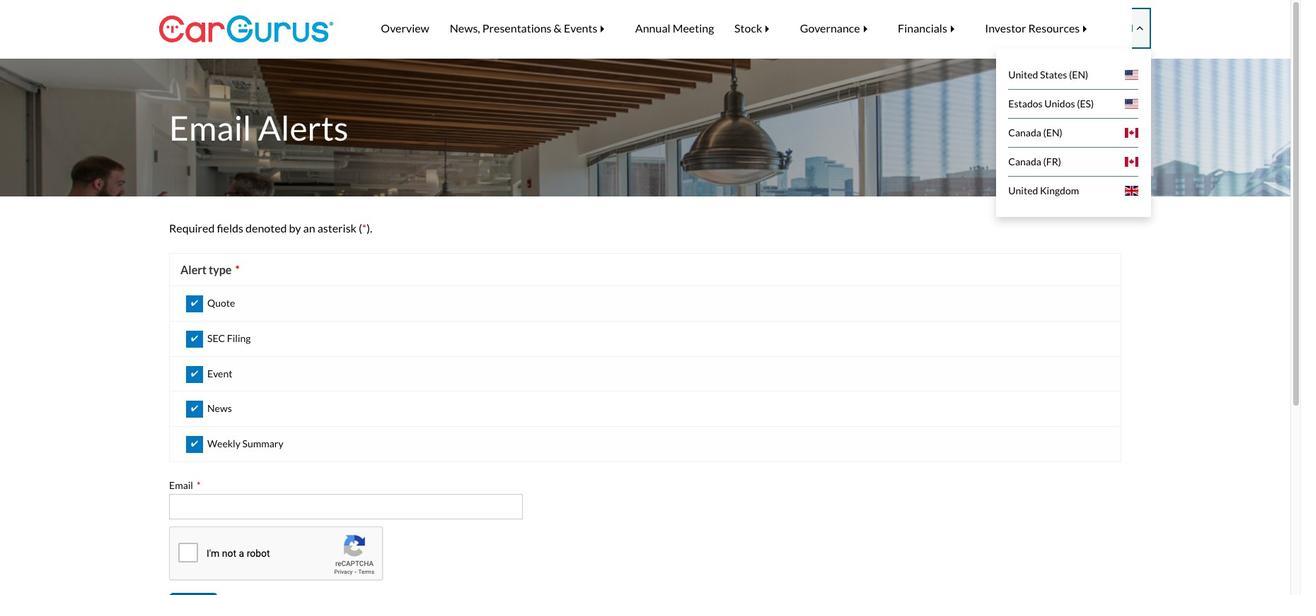 Task type: describe. For each thing, give the bounding box(es) containing it.
united for united states (en)
[[1008, 69, 1038, 81]]

overview
[[381, 21, 429, 35]]

alert
[[180, 263, 207, 277]]

news, presentations & events
[[450, 21, 597, 35]]

ca image
[[1125, 157, 1138, 167]]

1 horizontal spatial (en)
[[1069, 69, 1088, 81]]

sec
[[207, 332, 225, 344]]

investor
[[985, 21, 1026, 35]]

alert type
[[180, 263, 232, 277]]

Email email field
[[169, 495, 523, 520]]

news
[[207, 403, 232, 415]]

an
[[303, 222, 315, 235]]

meeting
[[673, 21, 714, 35]]

estados unidos (es)
[[1008, 98, 1094, 110]]

canada (fr) link
[[1008, 148, 1138, 176]]

canada for canada (fr)
[[1008, 155, 1041, 167]]

summary
[[242, 438, 283, 450]]

us image
[[1105, 23, 1118, 33]]

governance link
[[790, 11, 888, 45]]

(fr)
[[1043, 155, 1061, 167]]

events
[[564, 21, 597, 35]]

stock link
[[724, 11, 790, 45]]

canada for canada (en)
[[1008, 126, 1041, 138]]

required fields denoted by an asterisk (
[[169, 222, 362, 235]]

required
[[169, 222, 215, 235]]

annual
[[635, 21, 670, 35]]

gb image
[[1125, 186, 1138, 196]]

asterisk
[[317, 222, 357, 235]]

denoted
[[246, 222, 287, 235]]

united kingdom
[[1008, 184, 1079, 196]]

menu bar containing overview
[[350, 0, 1128, 57]]

united for united kingdom
[[1008, 184, 1038, 196]]

cargurus logo image
[[158, 0, 334, 58]]

overview link
[[371, 11, 440, 45]]

quote
[[207, 297, 235, 309]]

us image for (en)
[[1125, 70, 1138, 80]]

event
[[207, 368, 232, 380]]

news,
[[450, 21, 480, 35]]

alerts
[[258, 108, 349, 148]]

&
[[554, 21, 562, 35]]

us image for (es)
[[1125, 99, 1138, 109]]

fields
[[217, 222, 243, 235]]



Task type: locate. For each thing, give the bounding box(es) containing it.
united states (en) link
[[1008, 61, 1138, 89]]

us image up ca icon
[[1125, 99, 1138, 109]]

1 vertical spatial canada
[[1008, 155, 1041, 167]]

email
[[169, 108, 251, 148], [169, 480, 193, 492]]

united states (en)
[[1008, 69, 1088, 81]]

2 email from the top
[[169, 480, 193, 492]]

1 united from the top
[[1008, 69, 1038, 81]]

2 united from the top
[[1008, 184, 1038, 196]]

(en) right states
[[1069, 69, 1088, 81]]

canada inside canada (en) link
[[1008, 126, 1041, 138]]

presentations
[[482, 21, 551, 35]]

1 vertical spatial us image
[[1125, 99, 1138, 109]]

resources
[[1028, 21, 1080, 35]]

financials link
[[888, 11, 975, 45]]

en button
[[1097, 8, 1151, 49]]

financials
[[898, 21, 947, 35]]

us image down en popup button
[[1125, 70, 1138, 80]]

2 canada from the top
[[1008, 155, 1041, 167]]

estados
[[1008, 98, 1042, 110]]

0 vertical spatial us image
[[1125, 70, 1138, 80]]

).
[[367, 222, 372, 235]]

2 us image from the top
[[1125, 99, 1138, 109]]

menu item
[[996, 8, 1151, 217]]

kingdom
[[1040, 184, 1079, 196]]

type
[[209, 263, 232, 277]]

canada
[[1008, 126, 1041, 138], [1008, 155, 1041, 167]]

None submit
[[169, 594, 218, 596]]

1 vertical spatial email
[[169, 480, 193, 492]]

canada (fr)
[[1008, 155, 1061, 167]]

1 canada from the top
[[1008, 126, 1041, 138]]

canada down 'estados'
[[1008, 126, 1041, 138]]

1 email from the top
[[169, 108, 251, 148]]

united down canada (fr)
[[1008, 184, 1038, 196]]

us image inside estados unidos (es) link
[[1125, 99, 1138, 109]]

canada (en) link
[[1008, 119, 1138, 147]]

canada (en)
[[1008, 126, 1062, 138]]

1 us image from the top
[[1125, 70, 1138, 80]]

unidos
[[1044, 98, 1075, 110]]

filing
[[227, 332, 251, 344]]

(en)
[[1069, 69, 1088, 81], [1043, 126, 1062, 138]]

estados unidos (es) link
[[1008, 90, 1138, 118]]

0 vertical spatial (en)
[[1069, 69, 1088, 81]]

email for email alerts
[[169, 108, 251, 148]]

canada inside 'canada (fr)' link
[[1008, 155, 1041, 167]]

governance
[[800, 21, 860, 35]]

news, presentations & events link
[[440, 11, 625, 45]]

0 horizontal spatial (en)
[[1043, 126, 1062, 138]]

email for email
[[169, 480, 193, 492]]

1 vertical spatial united
[[1008, 184, 1038, 196]]

annual meeting
[[635, 21, 714, 35]]

0 vertical spatial email
[[169, 108, 251, 148]]

by
[[289, 222, 301, 235]]

ca image
[[1125, 128, 1138, 138]]

investor resources
[[985, 21, 1080, 35]]

investor resources link
[[975, 11, 1107, 45]]

us image inside united states (en) link
[[1125, 70, 1138, 80]]

us image
[[1125, 70, 1138, 80], [1125, 99, 1138, 109]]

states
[[1040, 69, 1067, 81]]

(
[[359, 222, 362, 235]]

weekly
[[207, 438, 240, 450]]

annual meeting link
[[625, 11, 724, 45]]

canada left (fr)
[[1008, 155, 1041, 167]]

stock
[[734, 21, 762, 35]]

email alerts
[[169, 108, 349, 148]]

menu item containing en
[[996, 8, 1151, 217]]

0 vertical spatial canada
[[1008, 126, 1041, 138]]

sec filing
[[207, 332, 251, 344]]

(es)
[[1077, 98, 1094, 110]]

united kingdom link
[[1008, 177, 1138, 205]]

(en) up (fr)
[[1043, 126, 1062, 138]]

en
[[1120, 22, 1133, 34]]

menu bar
[[350, 0, 1128, 57]]

united
[[1008, 69, 1038, 81], [1008, 184, 1038, 196]]

0 vertical spatial united
[[1008, 69, 1038, 81]]

1 vertical spatial (en)
[[1043, 126, 1062, 138]]

united up 'estados'
[[1008, 69, 1038, 81]]

weekly summary
[[207, 438, 283, 450]]



Task type: vqa. For each thing, say whether or not it's contained in the screenshot.
first 'Canada' from the bottom
yes



